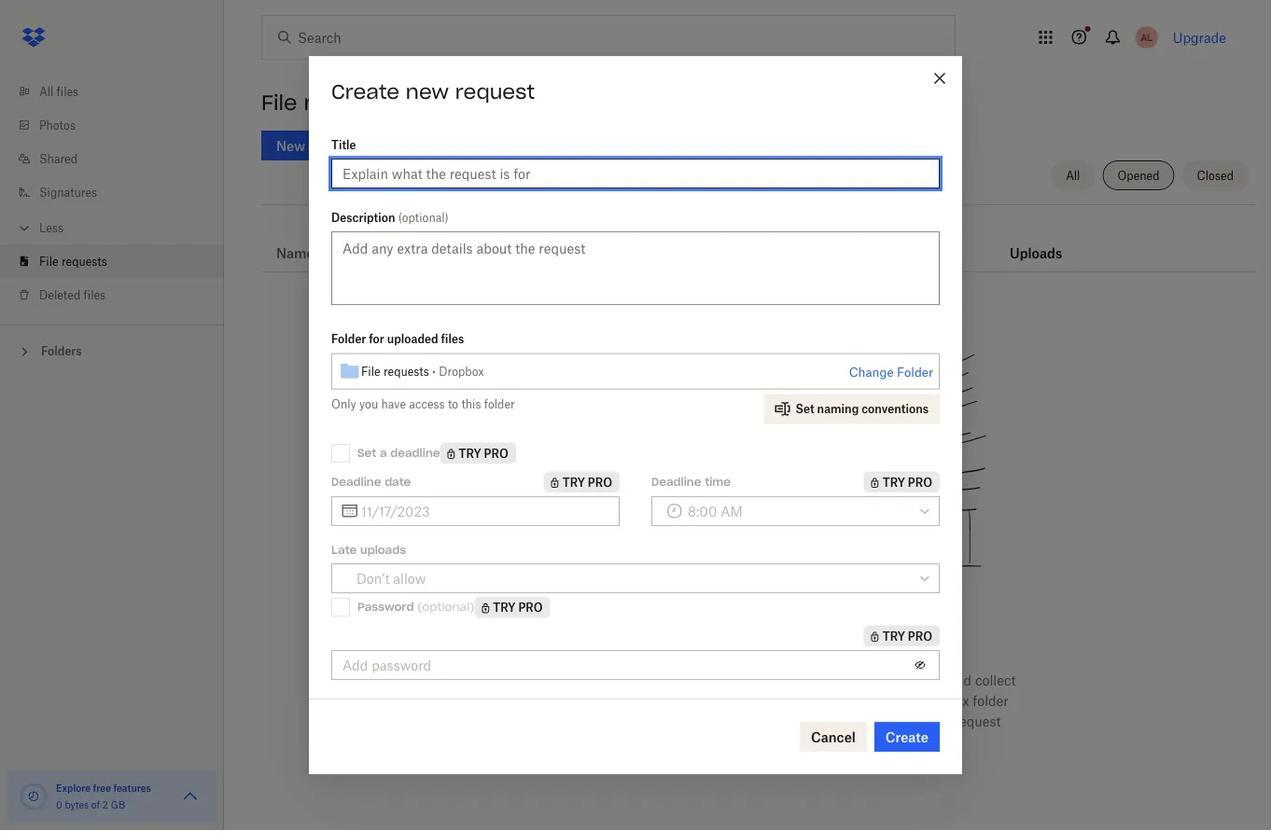 Task type: vqa. For each thing, say whether or not it's contained in the screenshot.
"folder" inside Create New Request 'dialog'
yes



Task type: locate. For each thing, give the bounding box(es) containing it.
organized
[[814, 693, 875, 709]]

1 vertical spatial from
[[585, 673, 614, 688]]

2 vertical spatial a
[[906, 693, 913, 709]]

folder inside button
[[897, 365, 933, 380]]

a right into
[[906, 693, 913, 709]]

1 horizontal spatial request
[[955, 714, 1001, 729]]

1 horizontal spatial file
[[932, 714, 951, 729]]

to inside the create new request dialog
[[448, 398, 458, 412]]

set naming conventions button
[[764, 395, 940, 424]]

not,
[[922, 673, 945, 688]]

requests up deleted files
[[62, 254, 107, 268]]

2 horizontal spatial your
[[901, 714, 928, 729]]

pro up request
[[518, 601, 543, 615]]

access down important,
[[689, 734, 731, 750]]

files
[[57, 84, 79, 98], [84, 288, 106, 302], [441, 332, 464, 346], [556, 673, 581, 688]]

None text field
[[361, 501, 609, 522]]

1 vertical spatial you
[[517, 714, 539, 729]]

0 vertical spatial (
[[398, 211, 402, 225]]

all
[[39, 84, 53, 98], [1066, 168, 1080, 182]]

1 horizontal spatial from
[[764, 625, 815, 652]]

learn about file requests
[[387, 138, 541, 154]]

0 horizontal spatial folder
[[331, 332, 366, 346]]

photos link
[[15, 108, 224, 142]]

to left this
[[448, 398, 458, 412]]

pro left deadline time
[[588, 475, 612, 489]]

dropbox inside the create new request dialog
[[439, 365, 484, 379]]

( right description
[[398, 211, 402, 225]]

1 horizontal spatial you
[[517, 714, 539, 729]]

set
[[796, 402, 815, 416], [358, 446, 376, 461]]

file
[[465, 138, 484, 154], [932, 714, 951, 729]]

2 horizontal spatial file
[[361, 365, 381, 379]]

bytes
[[65, 800, 89, 811]]

have inside request files from anyone, whether they have a dropbox account or not, and collect them in your dropbox. files will be automatically organized into a dropbox folder you choose. your privacy is important, so those who upload to your file request cannot access your dropbox account.
[[753, 673, 782, 688]]

files up in
[[556, 673, 581, 688]]

whether
[[669, 673, 720, 688]]

you inside request files from anyone, whether they have a dropbox account or not, and collect them in your dropbox. files will be automatically organized into a dropbox folder you choose. your privacy is important, so those who upload to your file request cannot access your dropbox account.
[[517, 714, 539, 729]]

from for someone?
[[764, 625, 815, 652]]

0 horizontal spatial have
[[381, 398, 406, 412]]

learn about file requests link
[[387, 138, 541, 154]]

request files from anyone, whether they have a dropbox account or not, and collect them in your dropbox. files will be automatically organized into a dropbox folder you choose. your privacy is important, so those who upload to your file request cannot access your dropbox account.
[[502, 673, 1016, 750]]

access inside the create new request dialog
[[409, 398, 445, 412]]

1 horizontal spatial deadline
[[652, 475, 701, 489]]

all inside list
[[39, 84, 53, 98]]

from up automatically at the right of page
[[764, 625, 815, 652]]

)
[[445, 211, 449, 225], [470, 600, 474, 615]]

files inside the create new request dialog
[[441, 332, 464, 346]]

to inside request files from anyone, whether they have a dropbox account or not, and collect them in your dropbox. files will be automatically organized into a dropbox folder you choose. your privacy is important, so those who upload to your file request cannot access your dropbox account.
[[885, 714, 898, 729]]

deadline for deadline time
[[652, 475, 701, 489]]

1 deadline from the left
[[331, 475, 381, 489]]

all files link
[[15, 75, 224, 108]]

0 vertical spatial from
[[764, 625, 815, 652]]

0 vertical spatial optional
[[402, 211, 445, 225]]

a
[[380, 446, 387, 461], [786, 673, 793, 688], [906, 693, 913, 709]]

description ( optional )
[[331, 211, 449, 225]]

1 vertical spatial set
[[358, 446, 376, 461]]

Add any extra details about the request text field
[[331, 232, 940, 305]]

set for set naming conventions
[[796, 402, 815, 416]]

folder down collect
[[973, 693, 1009, 709]]

0 vertical spatial file
[[261, 90, 297, 116]]

0 vertical spatial have
[[381, 398, 406, 412]]

optional right description
[[402, 211, 445, 225]]

0 horizontal spatial column header
[[713, 219, 825, 264]]

1 vertical spatial folder
[[897, 365, 933, 380]]

0 horizontal spatial access
[[409, 398, 445, 412]]

0 vertical spatial file requests
[[261, 90, 399, 116]]

create down into
[[886, 729, 929, 745]]

0 vertical spatial folder
[[484, 398, 515, 412]]

set inside button
[[796, 402, 815, 416]]

request
[[455, 79, 535, 104], [955, 714, 1001, 729]]

optional
[[402, 211, 445, 225], [422, 600, 470, 615]]

) for password ( optional )
[[470, 600, 474, 615]]

your up choose.
[[560, 693, 587, 709]]

file requests list item
[[0, 245, 224, 278]]

optional for description ( optional )
[[402, 211, 445, 225]]

date
[[385, 475, 411, 489]]

0 horizontal spatial set
[[358, 446, 376, 461]]

files up photos in the top left of the page
[[57, 84, 79, 98]]

about
[[426, 138, 462, 154]]

row
[[261, 212, 1256, 273]]

row containing name
[[261, 212, 1256, 273]]

1 vertical spatial folder
[[973, 693, 1009, 709]]

set up the deadline date in the left of the page
[[358, 446, 376, 461]]

1 vertical spatial a
[[786, 673, 793, 688]]

opened
[[1118, 168, 1160, 182]]

1 vertical spatial optional
[[422, 600, 470, 615]]

all left opened
[[1066, 168, 1080, 182]]

0 horizontal spatial file
[[465, 138, 484, 154]]

1 vertical spatial )
[[470, 600, 474, 615]]

1 horizontal spatial to
[[885, 714, 898, 729]]

files inside request files from anyone, whether they have a dropbox account or not, and collect them in your dropbox. files will be automatically organized into a dropbox folder you choose. your privacy is important, so those who upload to your file request cannot access your dropbox account.
[[556, 673, 581, 688]]

1 vertical spatial (
[[417, 600, 422, 615]]

1 horizontal spatial (
[[417, 600, 422, 615]]

0 horizontal spatial to
[[448, 398, 458, 412]]

files right uploaded
[[441, 332, 464, 346]]

list
[[0, 63, 224, 325]]

0 vertical spatial you
[[359, 398, 378, 412]]

) down the about
[[445, 211, 449, 225]]

0 horizontal spatial all
[[39, 84, 53, 98]]

to down into
[[885, 714, 898, 729]]

column header
[[713, 219, 825, 264], [891, 219, 966, 264], [1010, 219, 1085, 264]]

) right password
[[470, 600, 474, 615]]

1 horizontal spatial column header
[[891, 219, 966, 264]]

access inside request files from anyone, whether they have a dropbox account or not, and collect them in your dropbox. files will be automatically organized into a dropbox folder you choose. your privacy is important, so those who upload to your file request cannot access your dropbox account.
[[689, 734, 731, 750]]

try pro
[[459, 447, 509, 461], [563, 475, 612, 489], [883, 475, 933, 489], [493, 601, 543, 615], [883, 630, 933, 644]]

account
[[853, 673, 902, 688]]

•
[[432, 365, 436, 379]]

1 vertical spatial file requests
[[39, 254, 107, 268]]

less image
[[15, 219, 34, 238]]

dropbox image
[[15, 19, 52, 56]]

1 horizontal spatial set
[[796, 402, 815, 416]]

need something from someone?
[[581, 625, 936, 652]]

file requests up the title
[[261, 90, 399, 116]]

dropbox up organized at the bottom right of the page
[[797, 673, 849, 688]]

from inside request files from anyone, whether they have a dropbox account or not, and collect them in your dropbox. files will be automatically organized into a dropbox folder you choose. your privacy is important, so those who upload to your file request cannot access your dropbox account.
[[585, 673, 614, 688]]

1 horizontal spatial folder
[[973, 693, 1009, 709]]

name
[[276, 245, 314, 261]]

they
[[723, 673, 750, 688]]

0 horizontal spatial a
[[380, 446, 387, 461]]

0 vertical spatial create
[[331, 79, 400, 104]]

files right deleted
[[84, 288, 106, 302]]

create new request dialog
[[309, 56, 962, 775]]

0 horizontal spatial (
[[398, 211, 402, 225]]

file requests up deleted files
[[39, 254, 107, 268]]

( right password
[[417, 600, 422, 615]]

0 horizontal spatial file requests
[[39, 254, 107, 268]]

your down into
[[901, 714, 928, 729]]

conventions
[[862, 402, 929, 416]]

deadline for deadline date
[[331, 475, 381, 489]]

2 vertical spatial file
[[361, 365, 381, 379]]

requests
[[304, 90, 399, 116], [488, 138, 541, 154], [62, 254, 107, 268], [384, 365, 429, 379]]

list containing all files
[[0, 63, 224, 325]]

deadline time
[[652, 475, 731, 489]]

you down them
[[517, 714, 539, 729]]

create inside button
[[886, 729, 929, 745]]

all inside button
[[1066, 168, 1080, 182]]

0 horizontal spatial folder
[[484, 398, 515, 412]]

requests left •
[[384, 365, 429, 379]]

all up photos in the top left of the page
[[39, 84, 53, 98]]

0 vertical spatial )
[[445, 211, 449, 225]]

1 horizontal spatial all
[[1066, 168, 1080, 182]]

0 horizontal spatial your
[[560, 693, 587, 709]]

this
[[462, 398, 481, 412]]

file right the about
[[465, 138, 484, 154]]

folder
[[331, 332, 366, 346], [897, 365, 933, 380]]

those
[[772, 714, 806, 729]]

have up automatically at the right of page
[[753, 673, 782, 688]]

2 horizontal spatial column header
[[1010, 219, 1085, 264]]

your down so
[[734, 734, 762, 750]]

1 horizontal spatial folder
[[897, 365, 933, 380]]

from
[[764, 625, 815, 652], [585, 673, 614, 688]]

request up learn about file requests link
[[455, 79, 535, 104]]

deadline
[[331, 475, 381, 489], [652, 475, 701, 489]]

1 vertical spatial create
[[886, 729, 929, 745]]

optional right password
[[422, 600, 470, 615]]

requests inside the create new request dialog
[[384, 365, 429, 379]]

you
[[359, 398, 378, 412], [517, 714, 539, 729]]

file down the not,
[[932, 714, 951, 729]]

1 vertical spatial your
[[901, 714, 928, 729]]

2 horizontal spatial a
[[906, 693, 913, 709]]

from up dropbox.
[[585, 673, 614, 688]]

deadline left time
[[652, 475, 701, 489]]

0 vertical spatial set
[[796, 402, 815, 416]]

dropbox
[[439, 365, 484, 379], [797, 673, 849, 688], [917, 693, 969, 709], [765, 734, 818, 750]]

folder
[[484, 398, 515, 412], [973, 693, 1009, 709]]

2 vertical spatial your
[[734, 734, 762, 750]]

create
[[331, 79, 400, 104], [886, 729, 929, 745]]

folder left for
[[331, 332, 366, 346]]

pro up or
[[908, 630, 933, 644]]

create up the title
[[331, 79, 400, 104]]

1 horizontal spatial access
[[689, 734, 731, 750]]

1 vertical spatial all
[[1066, 168, 1080, 182]]

0 vertical spatial your
[[560, 693, 587, 709]]

request inside dialog
[[455, 79, 535, 104]]

have down file requests • dropbox
[[381, 398, 406, 412]]

request down and
[[955, 714, 1001, 729]]

0 vertical spatial all
[[39, 84, 53, 98]]

file
[[261, 90, 297, 116], [39, 254, 58, 268], [361, 365, 381, 379]]

0 horizontal spatial you
[[359, 398, 378, 412]]

1 vertical spatial file
[[932, 714, 951, 729]]

file inside request files from anyone, whether they have a dropbox account or not, and collect them in your dropbox. files will be automatically organized into a dropbox folder you choose. your privacy is important, so those who upload to your file request cannot access your dropbox account.
[[932, 714, 951, 729]]

late
[[331, 543, 357, 558]]

from for anyone,
[[585, 673, 614, 688]]

shared
[[39, 152, 77, 166]]

1 horizontal spatial your
[[734, 734, 762, 750]]

1 horizontal spatial file
[[261, 90, 297, 116]]

set naming conventions
[[796, 402, 929, 416]]

to
[[448, 398, 458, 412], [885, 714, 898, 729]]

deadline
[[390, 446, 440, 461]]

1 horizontal spatial create
[[886, 729, 929, 745]]

0 horizontal spatial create
[[331, 79, 400, 104]]

0 vertical spatial to
[[448, 398, 458, 412]]

1 vertical spatial request
[[955, 714, 1001, 729]]

set a deadline
[[358, 446, 440, 461]]

pro trial element
[[440, 443, 516, 464], [544, 472, 620, 493], [864, 472, 940, 493], [474, 597, 550, 618], [864, 626, 940, 647]]

folder up conventions
[[897, 365, 933, 380]]

create for create
[[886, 729, 929, 745]]

1 horizontal spatial have
[[753, 673, 782, 688]]

1 horizontal spatial )
[[470, 600, 474, 615]]

0 horizontal spatial )
[[445, 211, 449, 225]]

anyone,
[[618, 673, 665, 688]]

you right only
[[359, 398, 378, 412]]

0 horizontal spatial file
[[39, 254, 58, 268]]

deadline left "date"
[[331, 475, 381, 489]]

file requests • dropbox
[[361, 365, 484, 379]]

file requests
[[261, 90, 399, 116], [39, 254, 107, 268]]

0 vertical spatial access
[[409, 398, 445, 412]]

2 deadline from the left
[[652, 475, 701, 489]]

have inside the create new request dialog
[[381, 398, 406, 412]]

1 vertical spatial access
[[689, 734, 731, 750]]

1 vertical spatial to
[[885, 714, 898, 729]]

signatures link
[[15, 175, 224, 209]]

0 horizontal spatial request
[[455, 79, 535, 104]]

try
[[459, 447, 481, 461], [563, 475, 585, 489], [883, 475, 905, 489], [493, 601, 516, 615], [883, 630, 905, 644]]

0 horizontal spatial from
[[585, 673, 614, 688]]

change folder button
[[849, 361, 933, 384]]

1 vertical spatial file
[[39, 254, 58, 268]]

0 horizontal spatial deadline
[[331, 475, 381, 489]]

folder right this
[[484, 398, 515, 412]]

0
[[56, 800, 62, 811]]

is
[[672, 714, 682, 729]]

a up the deadline date in the left of the page
[[380, 446, 387, 461]]

access down file requests • dropbox
[[409, 398, 445, 412]]

set left the naming
[[796, 402, 815, 416]]

1 vertical spatial have
[[753, 673, 782, 688]]

a up automatically at the right of page
[[786, 673, 793, 688]]

files for deleted files
[[84, 288, 106, 302]]

have
[[381, 398, 406, 412], [753, 673, 782, 688]]

2
[[102, 800, 108, 811]]

dropbox right •
[[439, 365, 484, 379]]

1 column header from the left
[[713, 219, 825, 264]]

0 vertical spatial a
[[380, 446, 387, 461]]

0 vertical spatial request
[[455, 79, 535, 104]]



Task type: describe. For each thing, give the bounding box(es) containing it.
deleted files link
[[15, 278, 224, 312]]

gb
[[111, 800, 125, 811]]

into
[[879, 693, 903, 709]]

and
[[949, 673, 972, 688]]

title
[[331, 138, 356, 152]]

1 horizontal spatial a
[[786, 673, 793, 688]]

dropbox down the not,
[[917, 693, 969, 709]]

new
[[406, 79, 449, 104]]

requests inside list item
[[62, 254, 107, 268]]

requests right the about
[[488, 138, 541, 154]]

automatically
[[727, 693, 810, 709]]

request
[[502, 673, 552, 688]]

be
[[708, 693, 723, 709]]

password
[[358, 600, 414, 615]]

in
[[545, 693, 556, 709]]

features
[[113, 783, 151, 794]]

or
[[906, 673, 918, 688]]

Title text field
[[343, 163, 929, 184]]

0 vertical spatial file
[[465, 138, 484, 154]]

set for set a deadline
[[358, 446, 376, 461]]

2 column header from the left
[[891, 219, 966, 264]]

description
[[331, 211, 395, 225]]

create new request
[[331, 79, 535, 104]]

of
[[91, 800, 100, 811]]

file requests link
[[15, 245, 224, 278]]

your
[[593, 714, 621, 729]]

upgrade
[[1173, 29, 1227, 45]]

you inside the create new request dialog
[[359, 398, 378, 412]]

optional for password ( optional )
[[422, 600, 470, 615]]

all files
[[39, 84, 79, 98]]

them
[[509, 693, 541, 709]]

something
[[644, 625, 757, 652]]

all for all
[[1066, 168, 1080, 182]]

explore free features 0 bytes of 2 gb
[[56, 783, 151, 811]]

deadline date
[[331, 475, 411, 489]]

deleted files
[[39, 288, 106, 302]]

only you have access to this folder
[[331, 398, 515, 412]]

files for all files
[[57, 84, 79, 98]]

change folder
[[849, 365, 933, 380]]

a inside dialog
[[380, 446, 387, 461]]

( for description
[[398, 211, 402, 225]]

cannot
[[643, 734, 686, 750]]

file inside the create new request dialog
[[361, 365, 381, 379]]

folder inside the create new request dialog
[[484, 398, 515, 412]]

all button
[[1051, 161, 1095, 190]]

create for create new request
[[331, 79, 400, 104]]

closed
[[1197, 168, 1234, 182]]

created
[[535, 245, 586, 261]]

create button
[[874, 722, 940, 752]]

request inside request files from anyone, whether they have a dropbox account or not, and collect them in your dropbox. files will be automatically organized into a dropbox folder you choose. your privacy is important, so those who upload to your file request cannot access your dropbox account.
[[955, 714, 1001, 729]]

choose.
[[542, 714, 589, 729]]

file requests inside list item
[[39, 254, 107, 268]]

closed button
[[1182, 161, 1249, 190]]

collect
[[975, 673, 1016, 688]]

explore
[[56, 783, 91, 794]]

dropbox down those
[[765, 734, 818, 750]]

folders button
[[0, 337, 224, 365]]

0 vertical spatial folder
[[331, 332, 366, 346]]

signatures
[[39, 185, 97, 199]]

cancel
[[811, 729, 856, 745]]

uploads
[[360, 543, 406, 558]]

need
[[581, 625, 638, 652]]

1 horizontal spatial file requests
[[261, 90, 399, 116]]

shared link
[[15, 142, 224, 175]]

upgrade link
[[1173, 29, 1227, 45]]

requests up the title
[[304, 90, 399, 116]]

quota usage element
[[19, 782, 49, 812]]

naming
[[817, 402, 859, 416]]

change
[[849, 365, 894, 380]]

( for password
[[417, 600, 422, 615]]

free
[[93, 783, 111, 794]]

account.
[[821, 734, 875, 750]]

so
[[755, 714, 769, 729]]

all for all files
[[39, 84, 53, 98]]

someone?
[[822, 625, 936, 652]]

learn
[[387, 138, 423, 154]]

late uploads
[[331, 543, 406, 558]]

important,
[[686, 714, 751, 729]]

who
[[810, 714, 836, 729]]

folder for uploaded files
[[331, 332, 464, 346]]

uploaded
[[387, 332, 438, 346]]

3 column header from the left
[[1010, 219, 1085, 264]]

folders
[[41, 344, 82, 358]]

file inside list item
[[39, 254, 58, 268]]

folder inside request files from anyone, whether they have a dropbox account or not, and collect them in your dropbox. files will be automatically organized into a dropbox folder you choose. your privacy is important, so those who upload to your file request cannot access your dropbox account.
[[973, 693, 1009, 709]]

dropbox.
[[591, 693, 646, 709]]

files for request files from anyone, whether they have a dropbox account or not, and collect them in your dropbox. files will be automatically organized into a dropbox folder you choose. your privacy is important, so those who upload to your file request cannot access your dropbox account.
[[556, 673, 581, 688]]

only
[[331, 398, 356, 412]]

for
[[369, 332, 384, 346]]

upload
[[840, 714, 882, 729]]

password ( optional )
[[358, 600, 474, 615]]

time
[[705, 475, 731, 489]]

pro right the deadline
[[484, 447, 509, 461]]

will
[[682, 693, 704, 709]]

) for description ( optional )
[[445, 211, 449, 225]]

files
[[650, 693, 679, 709]]

deleted
[[39, 288, 81, 302]]

cancel button
[[800, 722, 867, 752]]

created button
[[535, 242, 586, 264]]

photos
[[39, 118, 76, 132]]

Add password password field
[[343, 655, 905, 676]]

less
[[39, 221, 64, 235]]

opened button
[[1103, 161, 1175, 190]]

privacy
[[624, 714, 669, 729]]

pro down conventions
[[908, 475, 933, 489]]



